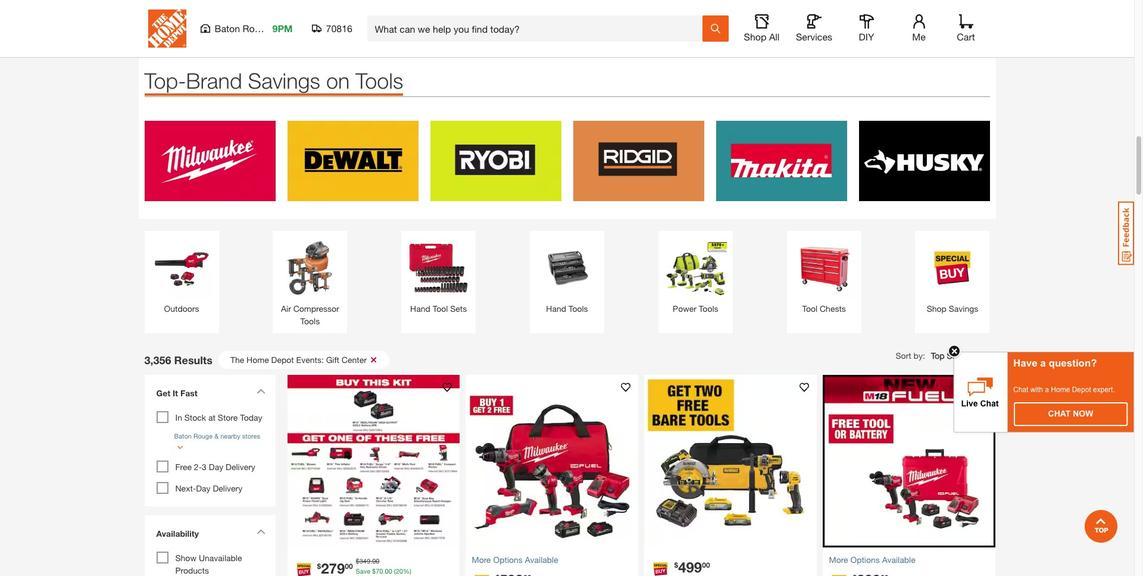 Task type: vqa. For each thing, say whether or not it's contained in the screenshot.
service
no



Task type: locate. For each thing, give the bounding box(es) containing it.
What can we help you find today? search field
[[375, 16, 702, 41]]

70816 button
[[312, 23, 353, 35]]

1 vertical spatial rouge
[[193, 432, 213, 440]]

1 horizontal spatial more
[[829, 555, 848, 565]]

0 horizontal spatial more
[[472, 555, 491, 565]]

power
[[673, 304, 697, 314]]

0 vertical spatial delivery
[[226, 462, 255, 472]]

feedback link image
[[1118, 201, 1134, 266]]

baton down in
[[174, 432, 192, 440]]

1 horizontal spatial rouge
[[243, 23, 271, 34]]

milwaukee image
[[144, 121, 275, 201]]

0 horizontal spatial home
[[247, 355, 269, 365]]

baton up brand
[[215, 23, 240, 34]]

$ for $ 499 00
[[674, 561, 678, 570]]

build your perfect packout™ system. mix & match 75+ products using the interactive stack builder. image
[[144, 0, 990, 53]]

shop all
[[744, 31, 780, 42]]

now
[[1073, 409, 1093, 419]]

20v max lithium-ion cordless 3-tool combo kit with 5.0 ah battery and 1.7 ah battery image
[[644, 375, 817, 548]]

tool left sets
[[433, 304, 448, 314]]

$ for $
[[317, 562, 321, 571]]

00 inside $ 499 00
[[702, 561, 710, 570]]

tools
[[356, 68, 403, 94], [569, 304, 588, 314], [699, 304, 718, 314], [300, 316, 320, 326]]

$
[[356, 557, 359, 565], [674, 561, 678, 570], [317, 562, 321, 571], [372, 567, 376, 575]]

1 tool from the left
[[433, 304, 448, 314]]

show unavailable products link
[[175, 553, 242, 576]]

caret icon image inside "availability" link
[[256, 529, 265, 535]]

tools down compressor
[[300, 316, 320, 326]]

0 horizontal spatial rouge
[[193, 432, 213, 440]]

hand tool sets image
[[407, 237, 470, 300]]

caret icon image for get it fast
[[256, 389, 265, 394]]

0 horizontal spatial baton
[[174, 432, 192, 440]]

0 vertical spatial rouge
[[243, 23, 271, 34]]

products
[[175, 566, 209, 576]]

1 options from the left
[[493, 555, 523, 565]]

delivery down the nearby
[[226, 462, 255, 472]]

more options available
[[472, 555, 558, 565], [829, 555, 915, 565]]

diy
[[859, 31, 874, 42]]

tools down hand tools image
[[569, 304, 588, 314]]

ridgid image
[[573, 121, 704, 201]]

air compressor tools image
[[279, 237, 341, 300]]

1 vertical spatial home
[[1051, 386, 1070, 394]]

1 available from the left
[[525, 555, 558, 565]]

shop inside shop all button
[[744, 31, 767, 42]]

the
[[230, 355, 244, 365]]

0 horizontal spatial more options available
[[472, 555, 558, 565]]

outdoors image
[[150, 237, 213, 300]]

a right 'with'
[[1045, 386, 1049, 394]]

delivery
[[226, 462, 255, 472], [213, 484, 242, 494]]

get it fast link
[[150, 381, 269, 409]]

0 horizontal spatial more options available link
[[472, 554, 633, 566]]

top
[[931, 351, 945, 361]]

2 available from the left
[[882, 555, 915, 565]]

gift
[[326, 355, 339, 365]]

chat
[[1013, 386, 1028, 394]]

rouge left &
[[193, 432, 213, 440]]

1 horizontal spatial available
[[882, 555, 915, 565]]

caret icon image
[[256, 389, 265, 394], [256, 529, 265, 535]]

70
[[376, 567, 383, 575]]

by:
[[914, 351, 925, 361]]

1 vertical spatial .
[[383, 567, 385, 575]]

0 vertical spatial baton
[[215, 23, 240, 34]]

0 horizontal spatial shop
[[744, 31, 767, 42]]

question?
[[1049, 358, 1097, 369]]

hand inside 'link'
[[546, 304, 566, 314]]

hand
[[410, 304, 430, 314], [546, 304, 566, 314]]

nearby
[[220, 432, 240, 440]]

with
[[1030, 386, 1043, 394]]

all
[[769, 31, 780, 42]]

tool left the "chests"
[[802, 304, 817, 314]]

have
[[1013, 358, 1037, 369]]

power tools
[[673, 304, 718, 314]]

2 tool from the left
[[802, 304, 817, 314]]

hand tool sets link
[[407, 237, 470, 315]]

3,356 results
[[144, 354, 212, 367]]

rouge for &
[[193, 432, 213, 440]]

1 horizontal spatial baton
[[215, 23, 240, 34]]

store
[[218, 413, 238, 423]]

depot left events:
[[271, 355, 294, 365]]

2 hand from the left
[[546, 304, 566, 314]]

more options available for more options available link associated with m18 fuel 18v lithium-ion brushless cordless combo kit (4-tool) with two high ouput batteries, 1 charger 1 tool bag image
[[472, 555, 558, 565]]

day down 3
[[196, 484, 211, 494]]

2 more options available from the left
[[829, 555, 915, 565]]

rouge
[[243, 23, 271, 34], [193, 432, 213, 440]]

1 caret icon image from the top
[[256, 389, 265, 394]]

home right 'with'
[[1051, 386, 1070, 394]]

0 horizontal spatial depot
[[271, 355, 294, 365]]

tools right power
[[699, 304, 718, 314]]

tool
[[433, 304, 448, 314], [802, 304, 817, 314]]

0 vertical spatial .
[[370, 557, 372, 565]]

caret icon image inside get it fast link
[[256, 389, 265, 394]]

0 vertical spatial caret icon image
[[256, 389, 265, 394]]

savings
[[248, 68, 320, 94], [949, 304, 978, 314]]

1 horizontal spatial more options available
[[829, 555, 915, 565]]

more options available link
[[472, 554, 633, 566], [829, 554, 990, 566]]

shop left 'all'
[[744, 31, 767, 42]]

2 more from the left
[[829, 555, 848, 565]]

sets
[[450, 304, 467, 314]]

availability link
[[150, 522, 269, 549]]

2-
[[194, 462, 202, 472]]

delivery down the free 2-3 day delivery
[[213, 484, 242, 494]]

baton rouge & nearby stores
[[174, 432, 260, 440]]

air
[[281, 304, 291, 314]]

day
[[209, 462, 223, 472], [196, 484, 211, 494]]

hand left sets
[[410, 304, 430, 314]]

power tools image
[[664, 237, 727, 300]]

0 vertical spatial depot
[[271, 355, 294, 365]]

m18 fuel 18v lithium-ion brushless cordless hammer drill and impact driver combo kit (2-tool) with 2 batteries image
[[823, 375, 996, 548]]

1 horizontal spatial tool
[[802, 304, 817, 314]]

available
[[525, 555, 558, 565], [882, 555, 915, 565]]

depot left expert.
[[1072, 386, 1091, 394]]

1 more options available from the left
[[472, 555, 558, 565]]

in stock at store today
[[175, 413, 262, 423]]

0 vertical spatial savings
[[248, 68, 320, 94]]

have a question?
[[1013, 358, 1097, 369]]

2 more options available link from the left
[[829, 554, 990, 566]]

1 horizontal spatial hand
[[546, 304, 566, 314]]

0 vertical spatial home
[[247, 355, 269, 365]]

m18 18-volt lithium-ion high output xc 8.0 ah and 6.0 ah battery (2-pack) image
[[287, 375, 460, 548], [287, 375, 460, 548]]

stock
[[184, 413, 206, 423]]

1 more from the left
[[472, 555, 491, 565]]

m18 fuel 18v lithium-ion brushless cordless combo kit (4-tool) with two high ouput batteries, 1 charger 1 tool bag image
[[466, 375, 638, 548]]

husky image
[[859, 121, 990, 201]]

savings down 9pm
[[248, 68, 320, 94]]

1 hand from the left
[[410, 304, 430, 314]]

unavailable
[[199, 553, 242, 563]]

savings down shop savings image
[[949, 304, 978, 314]]

1 more options available link from the left
[[472, 554, 633, 566]]

0 horizontal spatial hand
[[410, 304, 430, 314]]

3,356
[[144, 354, 171, 367]]

depot
[[271, 355, 294, 365], [1072, 386, 1091, 394]]

$ inside $ 499 00
[[674, 561, 678, 570]]

0 vertical spatial shop
[[744, 31, 767, 42]]

stores
[[242, 432, 260, 440]]

0 horizontal spatial tool
[[433, 304, 448, 314]]

$ 349 . 00 save $ 70 . 00 ( 20 %)
[[356, 557, 411, 575]]

a right have
[[1040, 358, 1046, 369]]

more
[[472, 555, 491, 565], [829, 555, 848, 565]]

options for more options available link associated with m18 fuel 18v lithium-ion brushless cordless combo kit (4-tool) with two high ouput batteries, 1 charger 1 tool bag image
[[493, 555, 523, 565]]

in stock at store today link
[[175, 413, 262, 423]]

1 vertical spatial caret icon image
[[256, 529, 265, 535]]

the home depot events: gift center
[[230, 355, 367, 365]]

rouge for 9pm
[[243, 23, 271, 34]]

%)
[[403, 567, 411, 575]]

1 vertical spatial savings
[[949, 304, 978, 314]]

1 vertical spatial baton
[[174, 432, 192, 440]]

day right 3
[[209, 462, 223, 472]]

.
[[370, 557, 372, 565], [383, 567, 385, 575]]

1 vertical spatial delivery
[[213, 484, 242, 494]]

shop
[[744, 31, 767, 42], [927, 304, 947, 314]]

on
[[326, 68, 350, 94]]

shop inside shop savings "link"
[[927, 304, 947, 314]]

1 horizontal spatial options
[[850, 555, 880, 565]]

1 horizontal spatial savings
[[949, 304, 978, 314]]

0 horizontal spatial available
[[525, 555, 558, 565]]

a
[[1040, 358, 1046, 369], [1045, 386, 1049, 394]]

1 horizontal spatial depot
[[1072, 386, 1091, 394]]

rouge left 9pm
[[243, 23, 271, 34]]

baton for baton rouge 9pm
[[215, 23, 240, 34]]

1 horizontal spatial .
[[383, 567, 385, 575]]

center
[[342, 355, 367, 365]]

1 vertical spatial depot
[[1072, 386, 1091, 394]]

outdoors
[[164, 304, 199, 314]]

home right the
[[247, 355, 269, 365]]

services
[[796, 31, 832, 42]]

chests
[[820, 304, 846, 314]]

top-brand savings on tools
[[144, 68, 403, 94]]

2 caret icon image from the top
[[256, 529, 265, 535]]

tools inside the air compressor tools
[[300, 316, 320, 326]]

2 options from the left
[[850, 555, 880, 565]]

1 vertical spatial shop
[[927, 304, 947, 314]]

1 horizontal spatial shop
[[927, 304, 947, 314]]

tool chests image
[[793, 237, 855, 300]]

chat now link
[[1014, 403, 1127, 426]]

today
[[240, 413, 262, 423]]

hand down hand tools image
[[546, 304, 566, 314]]

power tools link
[[664, 237, 727, 315]]

0 horizontal spatial options
[[493, 555, 523, 565]]

1 horizontal spatial more options available link
[[829, 554, 990, 566]]

home
[[247, 355, 269, 365], [1051, 386, 1070, 394]]

shop down shop savings image
[[927, 304, 947, 314]]

baton
[[215, 23, 240, 34], [174, 432, 192, 440]]



Task type: describe. For each thing, give the bounding box(es) containing it.
hand tools link
[[536, 237, 598, 315]]

show unavailable products
[[175, 553, 242, 576]]

shop savings image
[[921, 237, 984, 300]]

349
[[359, 557, 370, 565]]

savings inside "link"
[[949, 304, 978, 314]]

(
[[394, 567, 396, 575]]

get
[[156, 388, 170, 398]]

$ for $ 349 . 00 save $ 70 . 00 ( 20 %)
[[356, 557, 359, 565]]

fast
[[180, 388, 197, 398]]

depot inside button
[[271, 355, 294, 365]]

0 horizontal spatial savings
[[248, 68, 320, 94]]

hand for hand tool sets
[[410, 304, 430, 314]]

baton for baton rouge & nearby stores
[[174, 432, 192, 440]]

more options available link for m18 fuel 18v lithium-ion brushless cordless hammer drill and impact driver combo kit (2-tool) with 2 batteries image
[[829, 554, 990, 566]]

sellers
[[947, 351, 972, 361]]

hand for hand tools
[[546, 304, 566, 314]]

cart
[[957, 31, 975, 42]]

ryobi image
[[430, 121, 561, 201]]

0 vertical spatial a
[[1040, 358, 1046, 369]]

0 vertical spatial day
[[209, 462, 223, 472]]

events:
[[296, 355, 324, 365]]

compressor
[[293, 304, 339, 314]]

next-day delivery
[[175, 484, 242, 494]]

tools inside 'link'
[[569, 304, 588, 314]]

expert.
[[1093, 386, 1115, 394]]

top-
[[144, 68, 186, 94]]

hand tool sets
[[410, 304, 467, 314]]

tools right on
[[356, 68, 403, 94]]

chat
[[1048, 409, 1071, 419]]

services button
[[795, 14, 833, 43]]

20
[[396, 567, 403, 575]]

caret icon image for availability
[[256, 529, 265, 535]]

results
[[174, 354, 212, 367]]

hand tools image
[[536, 237, 598, 300]]

baton rouge 9pm
[[215, 23, 293, 34]]

sort
[[896, 351, 911, 361]]

the home depot logo image
[[148, 10, 186, 48]]

more options available for m18 fuel 18v lithium-ion brushless cordless hammer drill and impact driver combo kit (2-tool) with 2 batteries image more options available link
[[829, 555, 915, 565]]

more options available link for m18 fuel 18v lithium-ion brushless cordless combo kit (4-tool) with two high ouput batteries, 1 charger 1 tool bag image
[[472, 554, 633, 566]]

next-
[[175, 484, 196, 494]]

sort by: top sellers
[[896, 351, 972, 361]]

1 vertical spatial a
[[1045, 386, 1049, 394]]

dewalt image
[[287, 121, 418, 201]]

hand tools
[[546, 304, 588, 314]]

air compressor tools
[[281, 304, 339, 326]]

next-day delivery link
[[175, 484, 242, 494]]

free 2-3 day delivery link
[[175, 462, 255, 472]]

1 vertical spatial day
[[196, 484, 211, 494]]

save
[[356, 567, 370, 575]]

$ 499 00
[[674, 559, 710, 576]]

9pm
[[272, 23, 293, 34]]

in
[[175, 413, 182, 423]]

more for more options available link associated with m18 fuel 18v lithium-ion brushless cordless combo kit (4-tool) with two high ouput batteries, 1 charger 1 tool bag image
[[472, 555, 491, 565]]

makita image
[[716, 121, 847, 201]]

tool inside tool chests link
[[802, 304, 817, 314]]

available for more options available link associated with m18 fuel 18v lithium-ion brushless cordless combo kit (4-tool) with two high ouput batteries, 1 charger 1 tool bag image
[[525, 555, 558, 565]]

options for m18 fuel 18v lithium-ion brushless cordless hammer drill and impact driver combo kit (2-tool) with 2 batteries image more options available link
[[850, 555, 880, 565]]

tool chests
[[802, 304, 846, 314]]

show
[[175, 553, 196, 563]]

0 horizontal spatial .
[[370, 557, 372, 565]]

the home depot events: gift center button
[[218, 351, 389, 369]]

free 2-3 day delivery
[[175, 462, 255, 472]]

shop all button
[[743, 14, 781, 43]]

at
[[208, 413, 215, 423]]

3
[[202, 462, 207, 472]]

cart link
[[953, 14, 979, 43]]

shop savings
[[927, 304, 978, 314]]

availability
[[156, 529, 199, 539]]

diy button
[[847, 14, 886, 43]]

chat with a home depot expert.
[[1013, 386, 1115, 394]]

home inside button
[[247, 355, 269, 365]]

brand
[[186, 68, 242, 94]]

me button
[[900, 14, 938, 43]]

70816
[[326, 23, 352, 34]]

tool chests link
[[793, 237, 855, 315]]

1 horizontal spatial home
[[1051, 386, 1070, 394]]

shop savings link
[[921, 237, 984, 315]]

more for m18 fuel 18v lithium-ion brushless cordless hammer drill and impact driver combo kit (2-tool) with 2 batteries image more options available link
[[829, 555, 848, 565]]

get it fast
[[156, 388, 197, 398]]

outdoors link
[[150, 237, 213, 315]]

shop for shop all
[[744, 31, 767, 42]]

air compressor tools link
[[279, 237, 341, 328]]

tool inside hand tool sets link
[[433, 304, 448, 314]]

499
[[678, 559, 702, 576]]

me
[[912, 31, 926, 42]]

available for m18 fuel 18v lithium-ion brushless cordless hammer drill and impact driver combo kit (2-tool) with 2 batteries image more options available link
[[882, 555, 915, 565]]

&
[[214, 432, 219, 440]]

free
[[175, 462, 192, 472]]

shop for shop savings
[[927, 304, 947, 314]]

it
[[173, 388, 178, 398]]

chat now
[[1048, 409, 1093, 419]]



